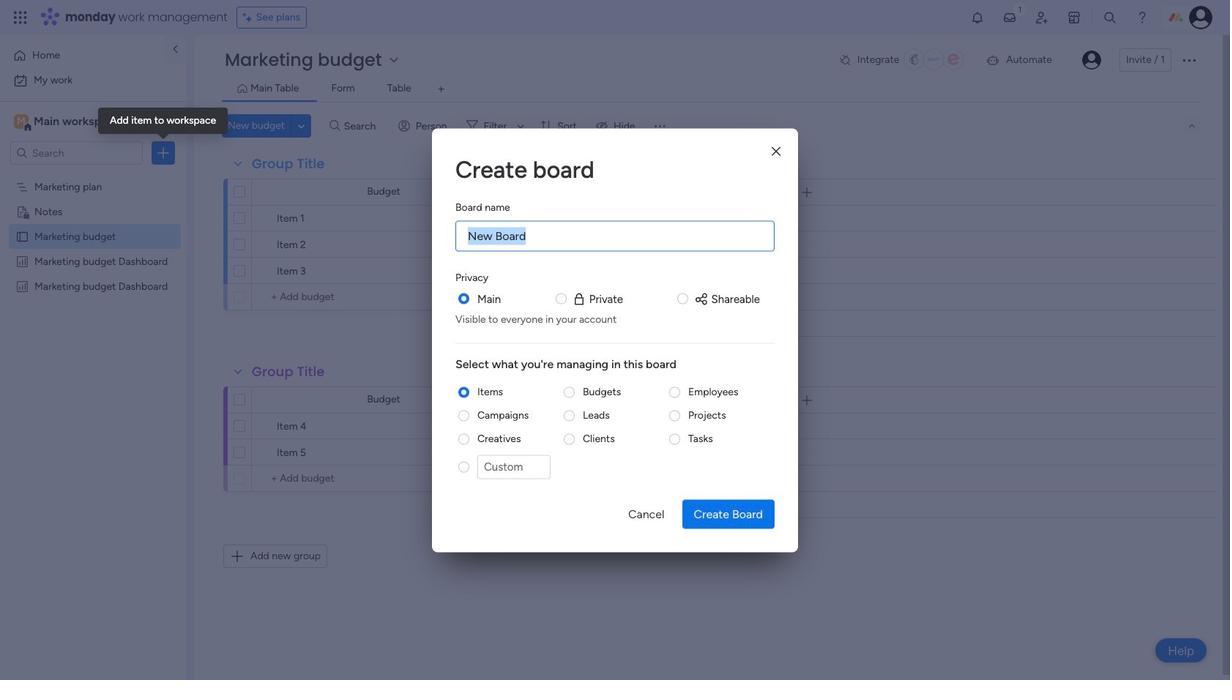 Task type: vqa. For each thing, say whether or not it's contained in the screenshot.
1 image
yes



Task type: describe. For each thing, give the bounding box(es) containing it.
2 vertical spatial option
[[0, 173, 187, 176]]

notifications image
[[970, 10, 985, 25]]

search everything image
[[1103, 10, 1117, 25]]

add view image
[[438, 84, 444, 95]]

collapse image
[[1186, 120, 1198, 132]]

1 public dashboard image from the top
[[15, 254, 29, 268]]

kendall parks image
[[1189, 6, 1213, 29]]

workspace image
[[14, 114, 29, 130]]

1 image
[[1013, 1, 1027, 17]]

kendall parks image
[[1082, 51, 1101, 70]]

0 vertical spatial option
[[9, 44, 156, 67]]

public board image
[[15, 229, 29, 243]]

private board image
[[15, 204, 29, 218]]



Task type: locate. For each thing, give the bounding box(es) containing it.
list box
[[0, 171, 187, 496]]

1 vertical spatial public dashboard image
[[15, 279, 29, 293]]

help image
[[1135, 10, 1150, 25]]

New Board Name field
[[455, 220, 775, 251]]

workspace selection element
[[14, 113, 122, 132]]

option
[[9, 44, 156, 67], [9, 69, 178, 92], [0, 173, 187, 176]]

see plans image
[[243, 10, 256, 26]]

close image
[[772, 146, 781, 157]]

3 heading from the top
[[455, 269, 488, 285]]

invite members image
[[1035, 10, 1049, 25]]

2 public dashboard image from the top
[[15, 279, 29, 293]]

update feed image
[[1002, 10, 1017, 25]]

select product image
[[13, 10, 28, 25]]

angle down image
[[298, 120, 305, 131]]

option group
[[455, 385, 775, 488]]

tab
[[430, 78, 453, 101]]

Custom field
[[477, 455, 551, 479]]

4 heading from the top
[[455, 356, 775, 373]]

1 heading from the top
[[455, 152, 775, 187]]

Search field
[[340, 116, 384, 136]]

heading
[[455, 152, 775, 187], [455, 199, 510, 215], [455, 269, 488, 285], [455, 356, 775, 373]]

public dashboard image
[[15, 254, 29, 268], [15, 279, 29, 293]]

Search in workspace field
[[31, 145, 122, 161]]

1 vertical spatial option
[[9, 69, 178, 92]]

0 vertical spatial public dashboard image
[[15, 254, 29, 268]]

v2 search image
[[330, 118, 340, 134]]

monday marketplace image
[[1067, 10, 1082, 25]]

tab list
[[222, 78, 1201, 102]]

None field
[[248, 155, 328, 174], [532, 184, 571, 200], [248, 362, 328, 382], [532, 392, 571, 408], [727, 392, 756, 408], [248, 155, 328, 174], [532, 184, 571, 200], [248, 362, 328, 382], [532, 392, 571, 408], [727, 392, 756, 408]]

arrow down image
[[512, 117, 530, 135]]

2 heading from the top
[[455, 199, 510, 215]]



